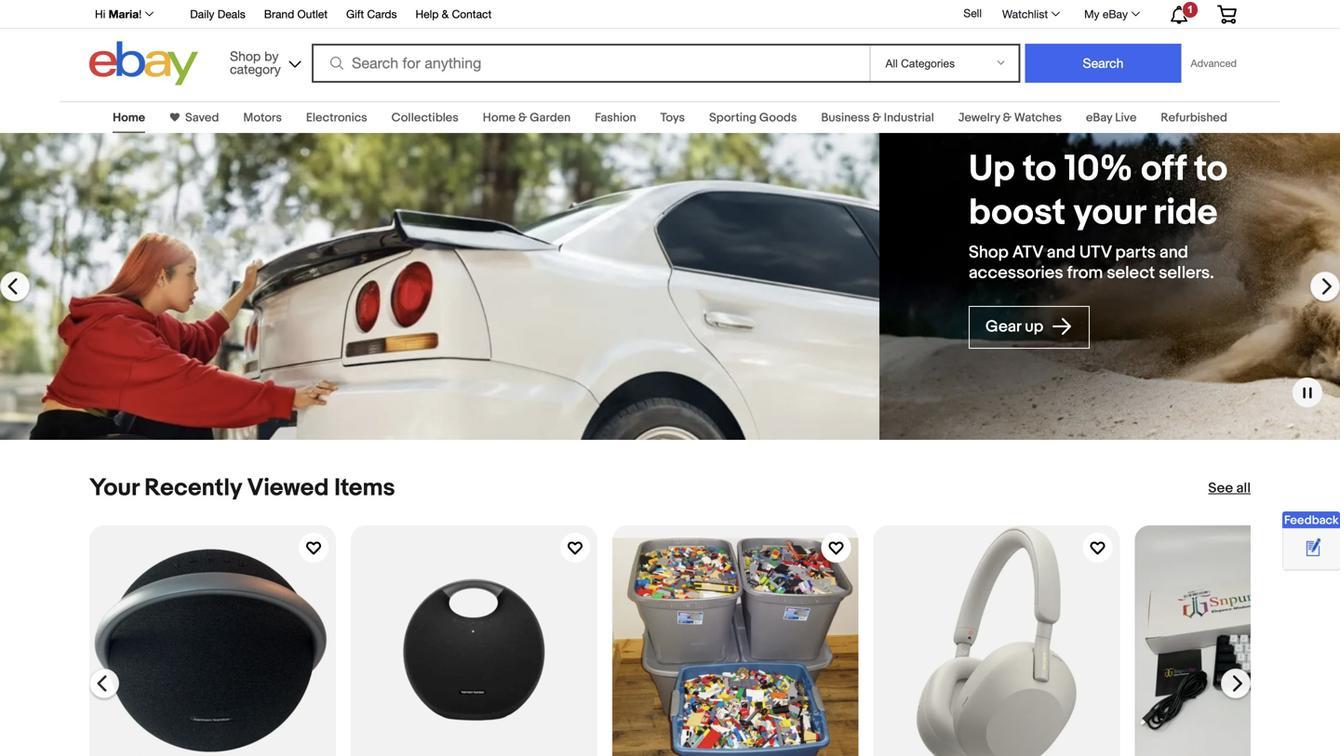 Task type: describe. For each thing, give the bounding box(es) containing it.
jewelry
[[958, 111, 1000, 125]]

maria
[[109, 7, 139, 20]]

daily deals link
[[190, 5, 245, 25]]

category
[[230, 61, 281, 77]]

account navigation
[[85, 0, 1251, 29]]

Search for anything text field
[[315, 46, 866, 81]]

recently
[[144, 474, 242, 503]]

& for home
[[518, 111, 527, 125]]

viewed
[[247, 474, 329, 503]]

your
[[89, 474, 139, 503]]

up
[[632, 148, 678, 191]]

sellers.
[[822, 263, 878, 284]]

help & contact link
[[416, 5, 492, 25]]

outlet
[[297, 7, 328, 20]]

utv
[[743, 243, 775, 263]]

motors
[[243, 111, 282, 125]]

gear
[[649, 317, 685, 337]]

your
[[737, 192, 809, 235]]

business
[[821, 111, 870, 125]]

gift
[[346, 7, 364, 20]]

up to 10% off to boost your ride main content
[[0, 90, 1340, 757]]

accessories
[[632, 263, 727, 284]]

10%
[[728, 148, 797, 191]]

1 and from the left
[[710, 243, 739, 263]]

collectibles link
[[392, 111, 459, 125]]

shop inside the shop by category
[[230, 48, 261, 64]]

help
[[416, 7, 439, 20]]

gift cards link
[[346, 5, 397, 25]]

goods
[[759, 111, 797, 125]]

ebay live link
[[1086, 111, 1137, 125]]

saved link
[[180, 111, 219, 125]]

garden
[[530, 111, 571, 125]]

contact
[[452, 7, 492, 20]]

advanced link
[[1181, 45, 1246, 82]]

daily deals
[[190, 7, 245, 20]]

daily
[[190, 7, 214, 20]]

hi maria !
[[95, 7, 142, 20]]

my ebay
[[1084, 7, 1128, 20]]

boost
[[632, 192, 729, 235]]

& for jewelry
[[1003, 111, 1012, 125]]

shop inside up to 10% off to boost your ride shop atv and utv parts and accessories from select sellers.
[[632, 243, 672, 263]]

home & garden
[[483, 111, 571, 125]]

refurbished link
[[1161, 111, 1228, 125]]

toys link
[[660, 111, 685, 125]]

watchlist
[[1002, 7, 1048, 20]]

hi
[[95, 7, 105, 20]]

your shopping cart image
[[1216, 5, 1238, 24]]

cards
[[367, 7, 397, 20]]

1
[[1188, 4, 1193, 15]]

toys
[[660, 111, 685, 125]]

gear up
[[649, 317, 710, 337]]

shop by category banner
[[85, 0, 1251, 90]]

gift cards
[[346, 7, 397, 20]]

jewelry & watches link
[[958, 111, 1062, 125]]

select
[[770, 263, 819, 284]]

refurbished
[[1161, 111, 1228, 125]]

electronics link
[[306, 111, 367, 125]]

from
[[731, 263, 767, 284]]

help & contact
[[416, 7, 492, 20]]

deals
[[218, 7, 245, 20]]

brand
[[264, 7, 294, 20]]

home for home
[[113, 111, 145, 125]]

ride
[[817, 192, 881, 235]]



Task type: locate. For each thing, give the bounding box(es) containing it.
see
[[1208, 480, 1233, 497]]

0 horizontal spatial shop
[[230, 48, 261, 64]]

& for help
[[442, 7, 449, 20]]

sell link
[[955, 7, 990, 20]]

fashion link
[[595, 111, 636, 125]]

sporting goods link
[[709, 111, 797, 125]]

home
[[113, 111, 145, 125], [483, 111, 516, 125]]

shop by category
[[230, 48, 281, 77]]

ebay inside up to 10% off to boost your ride main content
[[1086, 111, 1112, 125]]

watchlist link
[[992, 3, 1069, 25]]

saved
[[185, 111, 219, 125]]

& inside help & contact link
[[442, 7, 449, 20]]

0 horizontal spatial and
[[710, 243, 739, 263]]

brand outlet
[[264, 7, 328, 20]]

2 home from the left
[[483, 111, 516, 125]]

home & garden link
[[483, 111, 571, 125]]

sporting
[[709, 111, 757, 125]]

1 vertical spatial ebay
[[1086, 111, 1112, 125]]

items
[[334, 474, 395, 503]]

&
[[442, 7, 449, 20], [518, 111, 527, 125], [873, 111, 881, 125], [1003, 111, 1012, 125]]

up
[[688, 317, 707, 337]]

0 vertical spatial shop
[[230, 48, 261, 64]]

atv
[[676, 243, 707, 263]]

see all link
[[1208, 479, 1251, 498]]

home left garden
[[483, 111, 516, 125]]

1 horizontal spatial and
[[823, 243, 852, 263]]

none submit inside shop by category "banner"
[[1025, 44, 1181, 83]]

watches
[[1014, 111, 1062, 125]]

by
[[264, 48, 279, 64]]

brand outlet link
[[264, 5, 328, 25]]

collectibles
[[392, 111, 459, 125]]

and
[[710, 243, 739, 263], [823, 243, 852, 263]]

2 and from the left
[[823, 243, 852, 263]]

& left garden
[[518, 111, 527, 125]]

off
[[804, 148, 850, 191]]

shop by category button
[[222, 41, 305, 81]]

see all
[[1208, 480, 1251, 497]]

motors link
[[243, 111, 282, 125]]

shop
[[230, 48, 261, 64], [632, 243, 672, 263]]

0 vertical spatial ebay
[[1103, 7, 1128, 20]]

shop left by
[[230, 48, 261, 64]]

feedback
[[1284, 514, 1339, 528]]

1 horizontal spatial to
[[858, 148, 891, 191]]

1 to from the left
[[686, 148, 720, 191]]

and up "sellers."
[[823, 243, 852, 263]]

parts
[[779, 243, 819, 263]]

0 horizontal spatial to
[[686, 148, 720, 191]]

!
[[139, 7, 142, 20]]

None submit
[[1025, 44, 1181, 83]]

1 button
[[1154, 1, 1202, 27]]

my ebay link
[[1074, 3, 1148, 25]]

live
[[1115, 111, 1137, 125]]

0 horizontal spatial home
[[113, 111, 145, 125]]

to right up
[[686, 148, 720, 191]]

& right business
[[873, 111, 881, 125]]

sell
[[964, 7, 982, 20]]

ebay live
[[1086, 111, 1137, 125]]

1 horizontal spatial shop
[[632, 243, 672, 263]]

electronics
[[306, 111, 367, 125]]

1 vertical spatial shop
[[632, 243, 672, 263]]

fashion
[[595, 111, 636, 125]]

& right help
[[442, 7, 449, 20]]

business & industrial link
[[821, 111, 934, 125]]

sporting goods
[[709, 111, 797, 125]]

ebay right my
[[1103, 7, 1128, 20]]

shop up the accessories
[[632, 243, 672, 263]]

to right "off" at the top right of the page
[[858, 148, 891, 191]]

to
[[686, 148, 720, 191], [858, 148, 891, 191]]

1 horizontal spatial home
[[483, 111, 516, 125]]

business & industrial
[[821, 111, 934, 125]]

& for business
[[873, 111, 881, 125]]

home left saved link
[[113, 111, 145, 125]]

ebay left live
[[1086, 111, 1112, 125]]

my
[[1084, 7, 1100, 20]]

ebay inside my ebay link
[[1103, 7, 1128, 20]]

2 to from the left
[[858, 148, 891, 191]]

your recently viewed items
[[89, 474, 395, 503]]

jewelry & watches
[[958, 111, 1062, 125]]

home for home & garden
[[483, 111, 516, 125]]

& right jewelry on the right of page
[[1003, 111, 1012, 125]]

ebay
[[1103, 7, 1128, 20], [1086, 111, 1112, 125]]

up to 10% off to boost your ride shop atv and utv parts and accessories from select sellers.
[[632, 148, 891, 284]]

advanced
[[1191, 57, 1237, 69]]

and up the 'from'
[[710, 243, 739, 263]]

1 home from the left
[[113, 111, 145, 125]]

all
[[1236, 480, 1251, 497]]

industrial
[[884, 111, 934, 125]]

your recently viewed items link
[[89, 474, 395, 503]]



Task type: vqa. For each thing, say whether or not it's contained in the screenshot.
watch 1989 TOPPS TRADED #41T KEN GRIFFEY JR. RC HOF PSA 10 image
no



